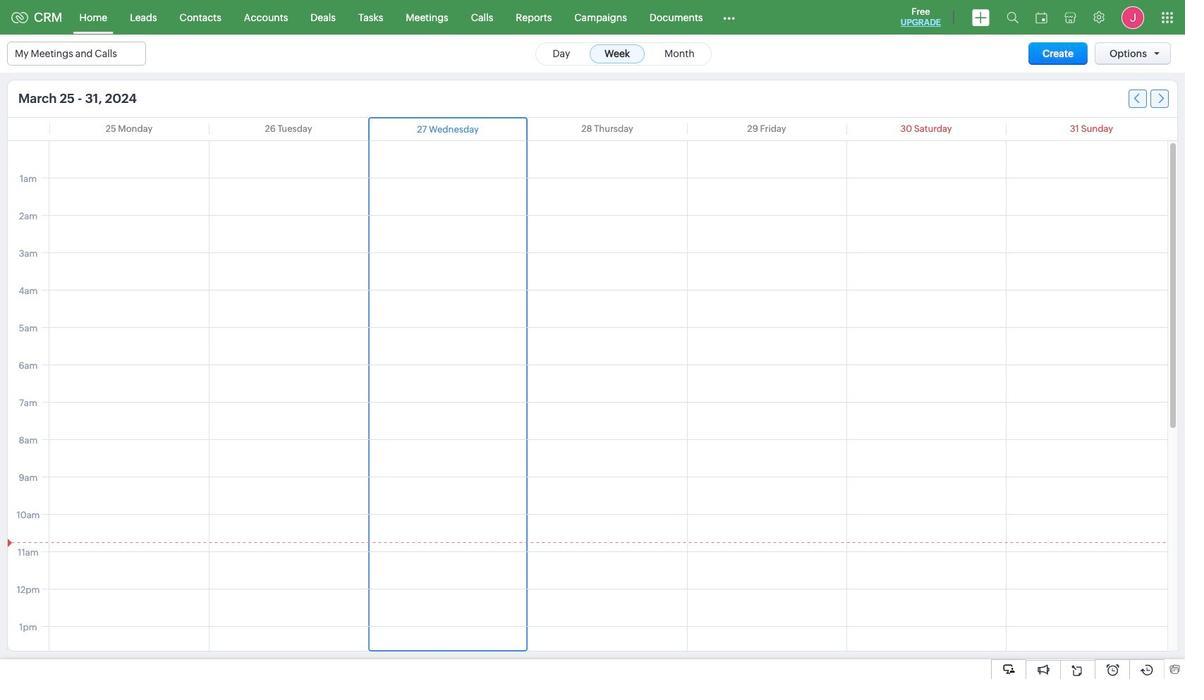 Task type: describe. For each thing, give the bounding box(es) containing it.
search element
[[999, 0, 1028, 35]]

profile image
[[1122, 6, 1145, 29]]

profile element
[[1114, 0, 1153, 34]]



Task type: locate. For each thing, give the bounding box(es) containing it.
create menu image
[[972, 9, 990, 26]]

search image
[[1007, 11, 1019, 23]]

create menu element
[[964, 0, 999, 34]]

Other Modules field
[[715, 6, 745, 29]]

logo image
[[11, 12, 28, 23]]

calendar image
[[1036, 12, 1048, 23]]



Task type: vqa. For each thing, say whether or not it's contained in the screenshot.
region
no



